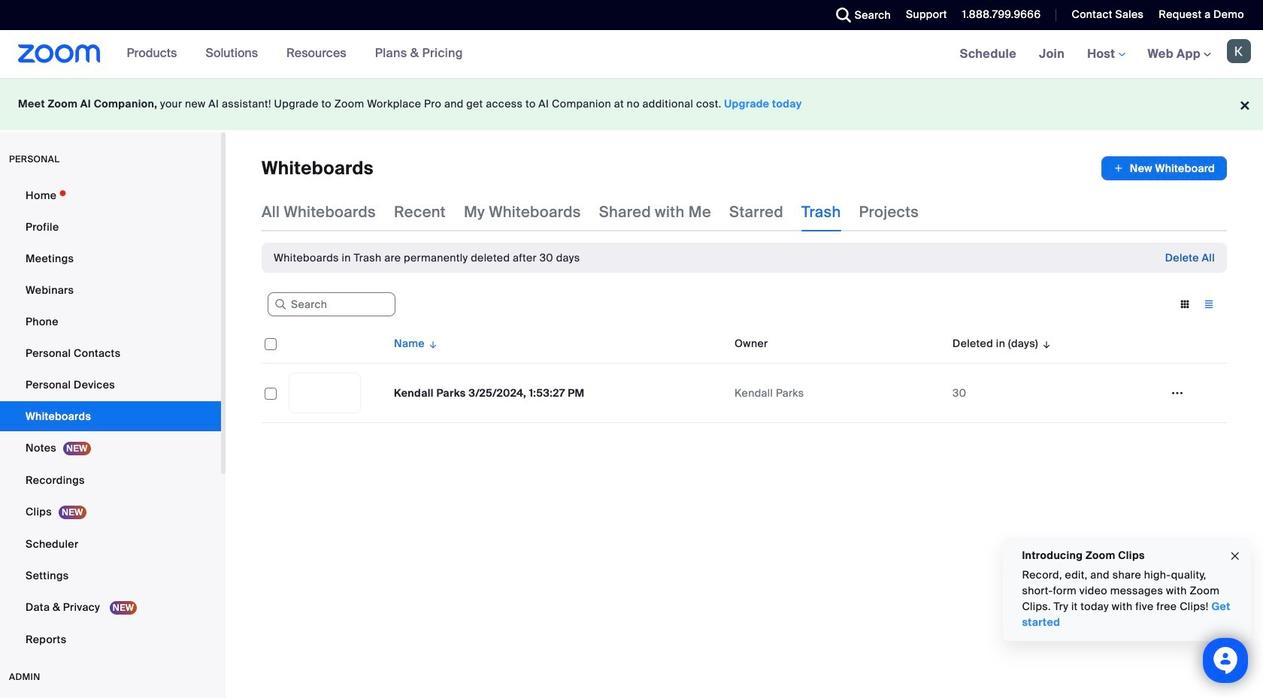 Task type: vqa. For each thing, say whether or not it's contained in the screenshot.
group
no



Task type: locate. For each thing, give the bounding box(es) containing it.
arrow down image
[[425, 335, 439, 353], [1038, 335, 1052, 353]]

application
[[1101, 156, 1227, 180], [262, 324, 1227, 423]]

banner
[[0, 30, 1263, 79]]

meetings navigation
[[949, 30, 1263, 79]]

0 horizontal spatial arrow down image
[[425, 335, 439, 353]]

footer
[[0, 78, 1263, 130]]

alert
[[274, 250, 580, 265]]

1 horizontal spatial arrow down image
[[1038, 335, 1052, 353]]

zoom logo image
[[18, 44, 100, 63]]

more options for kendall parks 3/25/2024, 1:53:27 pm image
[[1166, 386, 1190, 400]]

list mode, selected image
[[1197, 298, 1221, 311]]

add image
[[1114, 161, 1124, 176]]

thumbnail of kendall parks 3/25/2024, 1:53:27 pm image
[[289, 374, 360, 413]]

0 vertical spatial application
[[1101, 156, 1227, 180]]



Task type: describe. For each thing, give the bounding box(es) containing it.
close image
[[1229, 548, 1241, 565]]

Search text field
[[268, 293, 396, 317]]

personal menu menu
[[0, 180, 221, 656]]

tabs of all whiteboard page tab list
[[262, 192, 919, 232]]

grid mode, not selected image
[[1173, 298, 1197, 311]]

1 arrow down image from the left
[[425, 335, 439, 353]]

2 arrow down image from the left
[[1038, 335, 1052, 353]]

1 vertical spatial application
[[262, 324, 1227, 423]]

product information navigation
[[116, 30, 474, 78]]

profile picture image
[[1227, 39, 1251, 63]]

kendall parks 3/25/2024, 1:53:27 pm element
[[394, 386, 585, 400]]



